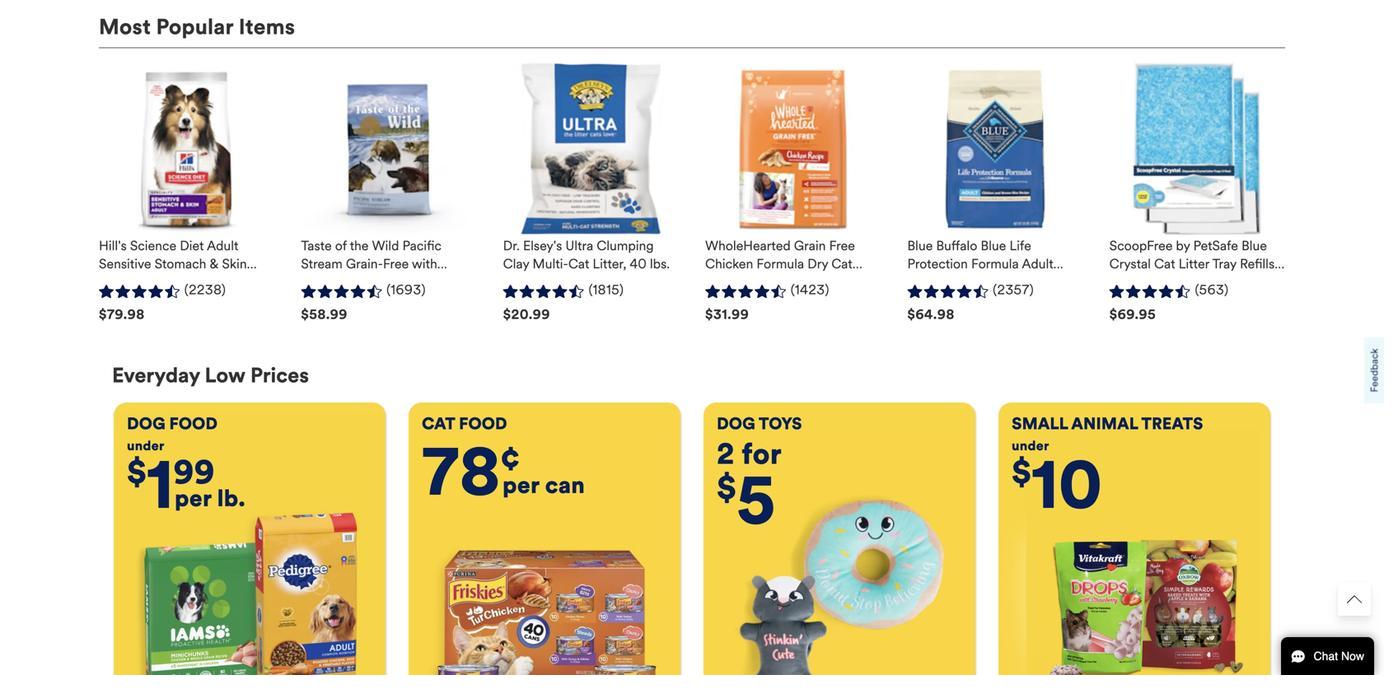 Task type: locate. For each thing, give the bounding box(es) containing it.
10
[[1032, 446, 1103, 526]]

1 horizontal spatial $
[[717, 469, 737, 509]]

under inside under $ 10
[[1012, 438, 1050, 454]]

per
[[503, 472, 540, 500], [175, 485, 212, 513]]

2 horizontal spatial $
[[1012, 453, 1032, 493]]

$ inside under $ 1 99
[[127, 453, 147, 493]]

1 under from the left
[[127, 438, 165, 454]]

99
[[173, 453, 215, 493]]

popular
[[156, 13, 233, 40]]

0 horizontal spatial $
[[127, 453, 147, 493]]

most popular items
[[99, 13, 295, 40]]

under for 10
[[1012, 438, 1050, 454]]

$
[[127, 453, 147, 493], [1012, 453, 1032, 493], [717, 469, 737, 509]]

$ for 10
[[1012, 453, 1032, 493]]

1 horizontal spatial under
[[1012, 438, 1050, 454]]

under
[[127, 438, 165, 454], [1012, 438, 1050, 454]]

2 under from the left
[[1012, 438, 1050, 454]]

0 horizontal spatial per
[[175, 485, 212, 513]]

under inside under $ 1 99
[[127, 438, 165, 454]]

low
[[205, 363, 246, 388]]

per can
[[503, 472, 585, 500]]

1 horizontal spatial per
[[503, 472, 540, 500]]

lb.
[[217, 485, 245, 513]]

per left can
[[503, 472, 540, 500]]

per for per lb.
[[175, 485, 212, 513]]

$ inside under $ 10
[[1012, 453, 1032, 493]]

1
[[147, 446, 173, 526]]

per right 1
[[175, 485, 212, 513]]

¢
[[501, 440, 520, 480]]

prices
[[250, 363, 309, 388]]

0 horizontal spatial under
[[127, 438, 165, 454]]

per lb.
[[175, 485, 245, 513]]



Task type: vqa. For each thing, say whether or not it's contained in the screenshot.
1st under from left
yes



Task type: describe. For each thing, give the bounding box(es) containing it.
2 for $ 5
[[717, 437, 782, 542]]

5
[[737, 461, 776, 542]]

under $ 1 99
[[127, 438, 215, 526]]

per for per can
[[503, 472, 540, 500]]

everyday low prices
[[112, 363, 309, 388]]

items
[[239, 13, 295, 40]]

78 ¢
[[422, 433, 520, 513]]

for
[[742, 437, 782, 472]]

most
[[99, 13, 151, 40]]

$ for 1
[[127, 453, 147, 493]]

styled arrow button link
[[1338, 583, 1371, 616]]

2
[[717, 437, 735, 472]]

everyday
[[112, 363, 200, 388]]

78
[[422, 433, 501, 513]]

under $ 10
[[1012, 438, 1103, 526]]

can
[[545, 472, 585, 500]]

scroll to top image
[[1347, 593, 1362, 607]]

$ inside '2 for $ 5'
[[717, 469, 737, 509]]

under for 1
[[127, 438, 165, 454]]



